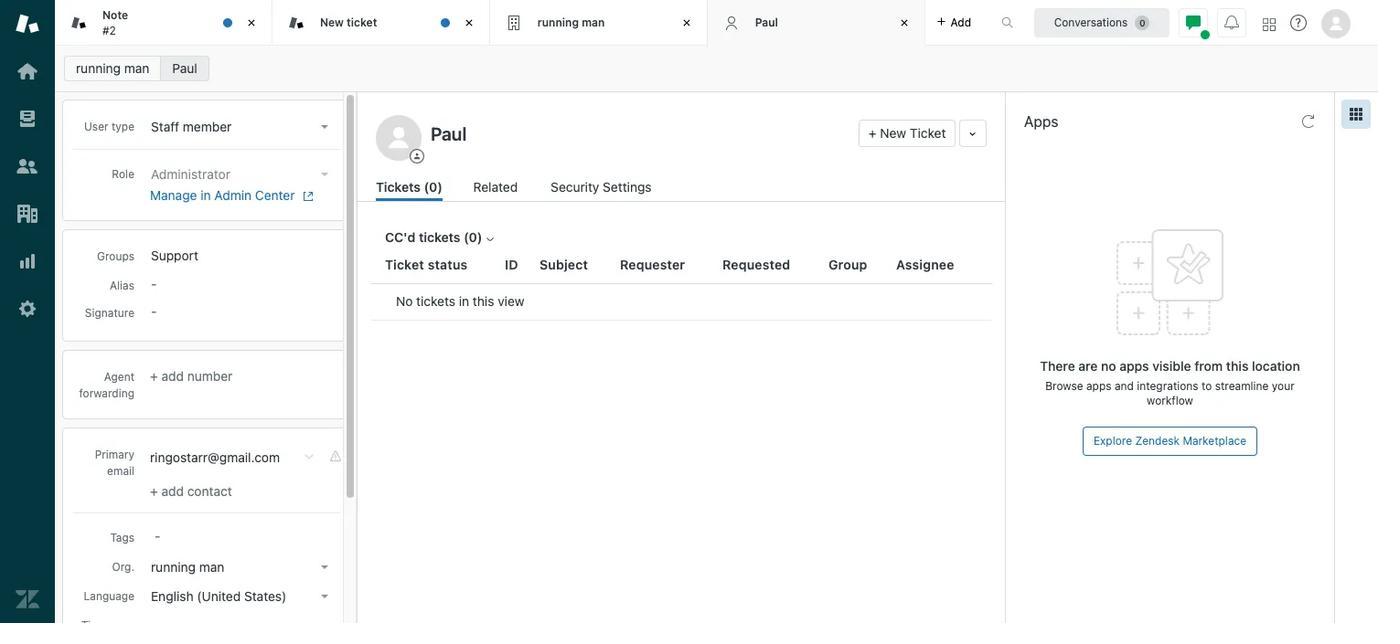 Task type: vqa. For each thing, say whether or not it's contained in the screenshot.
Settings
yes



Task type: describe. For each thing, give the bounding box(es) containing it.
reporting image
[[16, 250, 39, 274]]

1 horizontal spatial apps
[[1120, 359, 1150, 374]]

close image inside new ticket tab
[[460, 14, 478, 32]]

man inside secondary element
[[124, 60, 149, 76]]

running man tab
[[490, 0, 708, 46]]

conversations
[[1055, 15, 1128, 29]]

signature
[[85, 306, 134, 320]]

arrow down image for english (united states)
[[321, 596, 328, 599]]

agent forwarding
[[79, 370, 134, 401]]

related
[[473, 179, 518, 195]]

tickets
[[376, 179, 421, 195]]

+ new ticket button
[[859, 120, 956, 147]]

org.
[[112, 561, 134, 574]]

button displays agent's chat status as online. image
[[1187, 15, 1201, 30]]

add button
[[925, 0, 983, 45]]

to
[[1202, 380, 1212, 393]]

primary email
[[95, 448, 134, 478]]

states)
[[244, 589, 287, 605]]

security settings link
[[551, 177, 657, 201]]

id
[[505, 257, 518, 272]]

new ticket tab
[[273, 0, 490, 46]]

grid containing ticket status
[[358, 247, 1005, 624]]

and
[[1115, 380, 1134, 393]]

requester
[[620, 257, 685, 272]]

+ add number
[[150, 369, 233, 384]]

ticket inside grid
[[385, 257, 424, 272]]

cc'd tickets (0)
[[385, 230, 483, 245]]

integrations
[[1137, 380, 1199, 393]]

manage
[[150, 188, 197, 203]]

contact
[[187, 484, 232, 499]]

requested
[[723, 257, 791, 272]]

from
[[1195, 359, 1223, 374]]

forwarding
[[79, 387, 134, 401]]

zendesk
[[1136, 435, 1180, 448]]

running inside secondary element
[[76, 60, 121, 76]]

no
[[1102, 359, 1117, 374]]

tabs tab list
[[55, 0, 983, 46]]

english
[[151, 589, 194, 605]]

status
[[428, 257, 468, 272]]

secondary element
[[55, 50, 1379, 87]]

paul inside tab
[[755, 15, 778, 29]]

get started image
[[16, 59, 39, 83]]

user type
[[84, 120, 134, 134]]

staff
[[151, 119, 179, 134]]

running man for the running man button
[[151, 560, 224, 575]]

conversations button
[[1035, 8, 1170, 37]]

#2
[[102, 23, 116, 37]]

security
[[551, 179, 600, 195]]

manage in admin center
[[150, 188, 295, 203]]

ticket status
[[385, 257, 468, 272]]

1 horizontal spatial (0)
[[464, 230, 483, 245]]

english (united states) button
[[145, 585, 336, 610]]

running man link
[[64, 56, 161, 81]]

paul link
[[160, 56, 209, 81]]

close image inside "tab"
[[242, 14, 261, 32]]

running for the running man button
[[151, 560, 196, 575]]

+ add contact
[[150, 484, 232, 499]]

arrow down image for staff member
[[321, 125, 328, 129]]

there
[[1040, 359, 1076, 374]]

tickets for cc'd
[[419, 230, 461, 245]]

tickets for no
[[416, 294, 456, 309]]

there are no apps visible from this location browse apps and integrations to streamline your workflow
[[1040, 359, 1301, 408]]

explore zendesk marketplace button
[[1083, 427, 1258, 456]]

add for add number
[[161, 369, 184, 384]]

main element
[[0, 0, 55, 624]]

email
[[107, 465, 134, 478]]

staff member button
[[145, 114, 336, 140]]

add inside add popup button
[[951, 15, 972, 29]]

ticket
[[347, 15, 377, 29]]

(0) inside tickets (0) link
[[424, 179, 443, 195]]

no
[[396, 294, 413, 309]]

explore
[[1094, 435, 1133, 448]]

number
[[187, 369, 233, 384]]

apps
[[1025, 113, 1059, 130]]

man for running man tab
[[582, 15, 605, 29]]

this inside grid
[[473, 294, 494, 309]]

type
[[112, 120, 134, 134]]

workflow
[[1147, 394, 1194, 408]]

new ticket
[[320, 15, 377, 29]]

streamline
[[1216, 380, 1269, 393]]

zendesk products image
[[1263, 18, 1276, 31]]

in inside grid
[[459, 294, 469, 309]]

+ for + add contact
[[150, 484, 158, 499]]

administrator button
[[145, 162, 336, 188]]

arrow down image for running man
[[321, 566, 328, 570]]

english (united states)
[[151, 589, 287, 605]]

language
[[84, 590, 134, 604]]

center
[[255, 188, 295, 203]]

browse
[[1046, 380, 1084, 393]]



Task type: locate. For each thing, give the bounding box(es) containing it.
0 vertical spatial paul
[[755, 15, 778, 29]]

None text field
[[425, 120, 852, 147]]

2 arrow down image from the top
[[321, 596, 328, 599]]

2 horizontal spatial running man
[[538, 15, 605, 29]]

running inside button
[[151, 560, 196, 575]]

man
[[582, 15, 605, 29], [124, 60, 149, 76], [199, 560, 224, 575]]

+ for + add number
[[150, 369, 158, 384]]

organizations image
[[16, 202, 39, 226]]

note #2
[[102, 8, 128, 37]]

0 vertical spatial new
[[320, 15, 344, 29]]

tags
[[110, 531, 134, 545]]

new inside tab
[[320, 15, 344, 29]]

1 vertical spatial apps
[[1087, 380, 1112, 393]]

1 vertical spatial tickets
[[416, 294, 456, 309]]

1 horizontal spatial running man
[[151, 560, 224, 575]]

running man button
[[145, 555, 336, 581]]

2 horizontal spatial man
[[582, 15, 605, 29]]

close image
[[242, 14, 261, 32], [895, 14, 914, 32]]

ringostarr@gmail.com
[[150, 450, 280, 466]]

1 vertical spatial arrow down image
[[321, 566, 328, 570]]

1 vertical spatial arrow down image
[[321, 596, 328, 599]]

zendesk support image
[[16, 12, 39, 36]]

+ new ticket
[[869, 125, 946, 141]]

apps image
[[1349, 107, 1364, 122]]

paul inside secondary element
[[172, 60, 197, 76]]

arrow down image
[[321, 125, 328, 129], [321, 596, 328, 599]]

1 horizontal spatial paul
[[755, 15, 778, 29]]

2 vertical spatial add
[[161, 484, 184, 499]]

0 horizontal spatial new
[[320, 15, 344, 29]]

member
[[183, 119, 232, 134]]

1 vertical spatial +
[[150, 369, 158, 384]]

running man
[[538, 15, 605, 29], [76, 60, 149, 76], [151, 560, 224, 575]]

arrow down image for administrator
[[321, 173, 328, 177]]

1 arrow down image from the top
[[321, 173, 328, 177]]

marketplace
[[1183, 435, 1247, 448]]

0 horizontal spatial this
[[473, 294, 494, 309]]

no tickets in this view
[[396, 294, 525, 309]]

1 close image from the left
[[242, 14, 261, 32]]

0 vertical spatial arrow down image
[[321, 125, 328, 129]]

admin
[[214, 188, 252, 203]]

0 horizontal spatial ticket
[[385, 257, 424, 272]]

tickets (0) link
[[376, 177, 443, 201]]

get help image
[[1291, 15, 1307, 31]]

2 vertical spatial running man
[[151, 560, 224, 575]]

settings
[[603, 179, 652, 195]]

0 horizontal spatial paul
[[172, 60, 197, 76]]

paul
[[755, 15, 778, 29], [172, 60, 197, 76]]

man inside button
[[199, 560, 224, 575]]

2 vertical spatial +
[[150, 484, 158, 499]]

1 vertical spatial man
[[124, 60, 149, 76]]

new inside button
[[880, 125, 907, 141]]

groups
[[97, 250, 134, 263]]

running man for running man tab
[[538, 15, 605, 29]]

running inside tab
[[538, 15, 579, 29]]

apps up and
[[1120, 359, 1150, 374]]

manage in admin center link
[[150, 188, 328, 204]]

(united
[[197, 589, 241, 605]]

1 vertical spatial this
[[1227, 359, 1249, 374]]

notifications image
[[1225, 15, 1240, 30]]

tickets right no
[[416, 294, 456, 309]]

paul up secondary element
[[755, 15, 778, 29]]

in
[[201, 188, 211, 203], [459, 294, 469, 309]]

+ inside button
[[869, 125, 877, 141]]

1 horizontal spatial in
[[459, 294, 469, 309]]

1 vertical spatial running man
[[76, 60, 149, 76]]

1 horizontal spatial this
[[1227, 359, 1249, 374]]

location
[[1252, 359, 1301, 374]]

man inside tab
[[582, 15, 605, 29]]

0 vertical spatial running man
[[538, 15, 605, 29]]

0 horizontal spatial apps
[[1087, 380, 1112, 393]]

this left view
[[473, 294, 494, 309]]

explore zendesk marketplace
[[1094, 435, 1247, 448]]

1 horizontal spatial man
[[199, 560, 224, 575]]

0 horizontal spatial man
[[124, 60, 149, 76]]

zendesk image
[[16, 588, 39, 612]]

running man inside tab
[[538, 15, 605, 29]]

your
[[1272, 380, 1295, 393]]

0 vertical spatial man
[[582, 15, 605, 29]]

2 arrow down image from the top
[[321, 566, 328, 570]]

0 vertical spatial +
[[869, 125, 877, 141]]

in down status
[[459, 294, 469, 309]]

agent
[[104, 370, 134, 384]]

0 vertical spatial this
[[473, 294, 494, 309]]

1 vertical spatial in
[[459, 294, 469, 309]]

0 vertical spatial ticket
[[910, 125, 946, 141]]

views image
[[16, 107, 39, 131]]

cc'd
[[385, 230, 416, 245]]

customers image
[[16, 155, 39, 178]]

1 vertical spatial running
[[76, 60, 121, 76]]

0 vertical spatial (0)
[[424, 179, 443, 195]]

2 vertical spatial running
[[151, 560, 196, 575]]

1 close image from the left
[[460, 14, 478, 32]]

running
[[538, 15, 579, 29], [76, 60, 121, 76], [151, 560, 196, 575]]

1 vertical spatial add
[[161, 369, 184, 384]]

+ for + new ticket
[[869, 125, 877, 141]]

support
[[151, 248, 198, 263]]

role
[[112, 167, 134, 181]]

(0) up status
[[464, 230, 483, 245]]

1 horizontal spatial new
[[880, 125, 907, 141]]

apps down no at the bottom right
[[1087, 380, 1112, 393]]

2 vertical spatial man
[[199, 560, 224, 575]]

this up streamline
[[1227, 359, 1249, 374]]

- field
[[147, 527, 336, 547]]

1 vertical spatial new
[[880, 125, 907, 141]]

0 horizontal spatial close image
[[460, 14, 478, 32]]

security settings
[[551, 179, 652, 195]]

paul up staff member
[[172, 60, 197, 76]]

related link
[[473, 177, 520, 201]]

add for add contact
[[161, 484, 184, 499]]

close image
[[460, 14, 478, 32], [678, 14, 696, 32]]

paul tab
[[708, 0, 925, 46]]

arrow down image inside 'staff member' 'button'
[[321, 125, 328, 129]]

0 horizontal spatial in
[[201, 188, 211, 203]]

close image inside running man tab
[[678, 14, 696, 32]]

new
[[320, 15, 344, 29], [880, 125, 907, 141]]

grid
[[358, 247, 1005, 624]]

1 horizontal spatial ticket
[[910, 125, 946, 141]]

visible
[[1153, 359, 1192, 374]]

0 vertical spatial in
[[201, 188, 211, 203]]

(0) right tickets
[[424, 179, 443, 195]]

in down administrator
[[201, 188, 211, 203]]

2 horizontal spatial running
[[538, 15, 579, 29]]

1 vertical spatial (0)
[[464, 230, 483, 245]]

0 vertical spatial apps
[[1120, 359, 1150, 374]]

tickets up status
[[419, 230, 461, 245]]

0 horizontal spatial running man
[[76, 60, 149, 76]]

view
[[498, 294, 525, 309]]

man for the running man button
[[199, 560, 224, 575]]

running man inside button
[[151, 560, 224, 575]]

1 horizontal spatial running
[[151, 560, 196, 575]]

apps
[[1120, 359, 1150, 374], [1087, 380, 1112, 393]]

1 arrow down image from the top
[[321, 125, 328, 129]]

0 horizontal spatial (0)
[[424, 179, 443, 195]]

running for running man tab
[[538, 15, 579, 29]]

running man inside secondary element
[[76, 60, 149, 76]]

0 vertical spatial running
[[538, 15, 579, 29]]

alias
[[110, 279, 134, 293]]

1 vertical spatial paul
[[172, 60, 197, 76]]

1 vertical spatial ticket
[[385, 257, 424, 272]]

group
[[829, 257, 868, 272]]

0 horizontal spatial running
[[76, 60, 121, 76]]

arrow down image
[[321, 173, 328, 177], [321, 566, 328, 570]]

tickets
[[419, 230, 461, 245], [416, 294, 456, 309]]

add
[[951, 15, 972, 29], [161, 369, 184, 384], [161, 484, 184, 499]]

primary
[[95, 448, 134, 462]]

assignee
[[897, 257, 955, 272]]

2 close image from the left
[[895, 14, 914, 32]]

administrator
[[151, 166, 230, 182]]

admin image
[[16, 297, 39, 321]]

user
[[84, 120, 108, 134]]

subject
[[540, 257, 588, 272]]

tab containing note
[[55, 0, 273, 46]]

close image inside the paul tab
[[895, 14, 914, 32]]

tab
[[55, 0, 273, 46]]

0 vertical spatial tickets
[[419, 230, 461, 245]]

this
[[473, 294, 494, 309], [1227, 359, 1249, 374]]

are
[[1079, 359, 1098, 374]]

+
[[869, 125, 877, 141], [150, 369, 158, 384], [150, 484, 158, 499]]

0 vertical spatial add
[[951, 15, 972, 29]]

staff member
[[151, 119, 232, 134]]

arrow down image inside administrator button
[[321, 173, 328, 177]]

2 close image from the left
[[678, 14, 696, 32]]

1 horizontal spatial close image
[[678, 14, 696, 32]]

arrow down image inside the running man button
[[321, 566, 328, 570]]

0 horizontal spatial close image
[[242, 14, 261, 32]]

ticket inside '+ new ticket' button
[[910, 125, 946, 141]]

arrow down image inside english (united states) button
[[321, 596, 328, 599]]

1 horizontal spatial close image
[[895, 14, 914, 32]]

this inside there are no apps visible from this location browse apps and integrations to streamline your workflow
[[1227, 359, 1249, 374]]

note
[[102, 8, 128, 22]]

ticket
[[910, 125, 946, 141], [385, 257, 424, 272]]

tickets (0)
[[376, 179, 443, 195]]

0 vertical spatial arrow down image
[[321, 173, 328, 177]]



